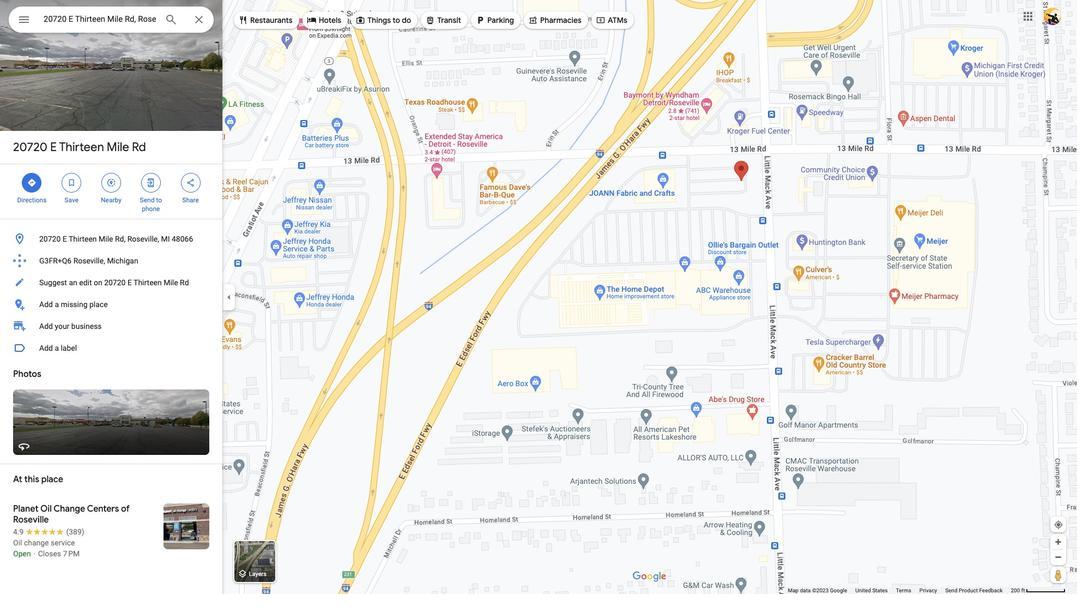 Task type: describe. For each thing, give the bounding box(es) containing it.
on
[[94, 278, 102, 287]]

e for 20720 e thirteen mile rd, roseville, mi 48066
[[63, 235, 67, 243]]


[[146, 177, 156, 189]]


[[529, 14, 538, 26]]

(389)
[[66, 528, 84, 536]]

20720 e thirteen mile rd, roseville, mi 48066 button
[[0, 228, 223, 250]]

oil change service open ⋅ closes 7 pm
[[13, 538, 80, 558]]

photos
[[13, 369, 41, 380]]

send product feedback
[[946, 588, 1003, 594]]

atms
[[608, 15, 628, 25]]

20720 E Thirteen Mile Rd, Roseville, MI 48066 field
[[9, 7, 214, 33]]

thirteen for rd,
[[69, 235, 97, 243]]

actions for 20720 e thirteen mile rd region
[[0, 164, 223, 219]]


[[476, 14, 486, 26]]

terms button
[[897, 587, 912, 594]]

directions
[[17, 196, 47, 204]]

parking
[[488, 15, 514, 25]]

to inside "send to phone"
[[156, 196, 162, 204]]

4.9
[[13, 528, 24, 536]]

20720 for 20720 e thirteen mile rd, roseville, mi 48066
[[39, 235, 61, 243]]

add a label button
[[0, 337, 223, 359]]

closes
[[38, 549, 61, 558]]

collapse side panel image
[[223, 291, 235, 303]]

add for add your business
[[39, 322, 53, 331]]

change
[[54, 504, 85, 514]]

1 vertical spatial place
[[41, 474, 63, 485]]

mile for rd
[[107, 140, 129, 155]]

g3fr+q6 roseville, michigan button
[[0, 250, 223, 272]]

save
[[65, 196, 79, 204]]

nearby
[[101, 196, 122, 204]]

at this place
[[13, 474, 63, 485]]

add a missing place button
[[0, 293, 223, 315]]

google account: ben nelson  
(ben.nelson1980@gmail.com) image
[[1045, 7, 1062, 25]]

open
[[13, 549, 31, 558]]

footer inside google maps element
[[789, 587, 1012, 594]]

oil inside oil change service open ⋅ closes 7 pm
[[13, 538, 22, 547]]

change
[[24, 538, 49, 547]]

 button
[[9, 7, 39, 35]]

a for label
[[55, 344, 59, 352]]

roseville
[[13, 514, 49, 525]]

add your business
[[39, 322, 102, 331]]

ft
[[1022, 588, 1026, 594]]

data
[[801, 588, 811, 594]]

layers
[[249, 571, 267, 578]]

48066
[[172, 235, 193, 243]]

an
[[69, 278, 77, 287]]

send to phone
[[140, 196, 162, 213]]

©2023
[[813, 588, 829, 594]]

send for send to phone
[[140, 196, 155, 204]]

planet
[[13, 504, 38, 514]]

hotels
[[319, 15, 342, 25]]

do
[[402, 15, 411, 25]]

phone
[[142, 205, 160, 213]]

200 ft
[[1012, 588, 1026, 594]]

united states
[[856, 588, 889, 594]]

terms
[[897, 588, 912, 594]]

add for add a label
[[39, 344, 53, 352]]

rd,
[[115, 235, 126, 243]]

business
[[71, 322, 102, 331]]

rd inside "button"
[[180, 278, 189, 287]]

 transit
[[426, 14, 462, 26]]

roseville, inside button
[[127, 235, 159, 243]]

service
[[51, 538, 75, 547]]

20720 inside "button"
[[104, 278, 126, 287]]

roseville, inside button
[[73, 256, 105, 265]]


[[596, 14, 606, 26]]

7 pm
[[63, 549, 80, 558]]

 atms
[[596, 14, 628, 26]]

share
[[182, 196, 199, 204]]

add your business link
[[0, 315, 223, 337]]


[[67, 177, 76, 189]]

e inside "button"
[[128, 278, 132, 287]]

20720 e thirteen mile rd main content
[[0, 0, 223, 594]]

this
[[24, 474, 39, 485]]

missing
[[61, 300, 88, 309]]



Task type: locate. For each thing, give the bounding box(es) containing it.
mile down mi
[[164, 278, 178, 287]]

0 vertical spatial to
[[393, 15, 400, 25]]

place inside "add a missing place" button
[[89, 300, 108, 309]]

zoom in image
[[1055, 538, 1063, 546]]

2 vertical spatial mile
[[164, 278, 178, 287]]

1 vertical spatial to
[[156, 196, 162, 204]]

200 ft button
[[1012, 588, 1067, 594]]

thirteen up 
[[59, 140, 104, 155]]


[[27, 177, 37, 189]]

0 horizontal spatial send
[[140, 196, 155, 204]]

show street view coverage image
[[1051, 567, 1067, 583]]

product
[[960, 588, 979, 594]]

0 vertical spatial e
[[50, 140, 57, 155]]

1 vertical spatial thirteen
[[69, 235, 97, 243]]

oil right planet
[[40, 504, 52, 514]]

0 vertical spatial rd
[[132, 140, 146, 155]]

centers
[[87, 504, 119, 514]]

rd down 48066
[[180, 278, 189, 287]]

thirteen for rd
[[59, 140, 104, 155]]

oil inside planet oil change centers of roseville
[[40, 504, 52, 514]]

mile for rd,
[[99, 235, 113, 243]]

send inside "send to phone"
[[140, 196, 155, 204]]

roseville, up edit
[[73, 256, 105, 265]]

 things to do
[[356, 14, 411, 26]]


[[238, 14, 248, 26]]

add left your
[[39, 322, 53, 331]]

2 vertical spatial add
[[39, 344, 53, 352]]

add a missing place
[[39, 300, 108, 309]]

g3fr+q6
[[39, 256, 72, 265]]

thirteen down michigan
[[134, 278, 162, 287]]

place
[[89, 300, 108, 309], [41, 474, 63, 485]]

your
[[55, 322, 69, 331]]

to left do
[[393, 15, 400, 25]]

0 vertical spatial send
[[140, 196, 155, 204]]

20720 inside button
[[39, 235, 61, 243]]

2 vertical spatial e
[[128, 278, 132, 287]]

1 horizontal spatial e
[[63, 235, 67, 243]]

privacy
[[920, 588, 938, 594]]

place down on
[[89, 300, 108, 309]]

0 horizontal spatial rd
[[132, 140, 146, 155]]

2 vertical spatial thirteen
[[134, 278, 162, 287]]

none field inside 20720 e thirteen mile rd, roseville, mi 48066 field
[[44, 13, 156, 26]]

200
[[1012, 588, 1021, 594]]

google
[[831, 588, 848, 594]]

footer
[[789, 587, 1012, 594]]

1 horizontal spatial to
[[393, 15, 400, 25]]

send for send product feedback
[[946, 588, 958, 594]]

rd up 
[[132, 140, 146, 155]]

mile left rd,
[[99, 235, 113, 243]]

roseville, left mi
[[127, 235, 159, 243]]

a inside "add a missing place" button
[[55, 300, 59, 309]]

0 vertical spatial place
[[89, 300, 108, 309]]

thirteen
[[59, 140, 104, 155], [69, 235, 97, 243], [134, 278, 162, 287]]

to
[[393, 15, 400, 25], [156, 196, 162, 204]]

a left missing
[[55, 300, 59, 309]]

send inside button
[[946, 588, 958, 594]]

roseville,
[[127, 235, 159, 243], [73, 256, 105, 265]]

add
[[39, 300, 53, 309], [39, 322, 53, 331], [39, 344, 53, 352]]

1 vertical spatial rd
[[180, 278, 189, 287]]

 search field
[[9, 7, 214, 35]]

1 a from the top
[[55, 300, 59, 309]]

g3fr+q6 roseville, michigan
[[39, 256, 138, 265]]

0 vertical spatial mile
[[107, 140, 129, 155]]

mile inside suggest an edit on 20720 e thirteen mile rd "button"
[[164, 278, 178, 287]]

add down suggest
[[39, 300, 53, 309]]

mile inside 20720 e thirteen mile rd, roseville, mi 48066 button
[[99, 235, 113, 243]]

 restaurants
[[238, 14, 293, 26]]

0 horizontal spatial place
[[41, 474, 63, 485]]

2 vertical spatial 20720
[[104, 278, 126, 287]]

add for add a missing place
[[39, 300, 53, 309]]

map
[[789, 588, 799, 594]]

suggest an edit on 20720 e thirteen mile rd button
[[0, 272, 223, 293]]

0 horizontal spatial e
[[50, 140, 57, 155]]

privacy button
[[920, 587, 938, 594]]

1 horizontal spatial send
[[946, 588, 958, 594]]

1 add from the top
[[39, 300, 53, 309]]

1 vertical spatial mile
[[99, 235, 113, 243]]

0 vertical spatial a
[[55, 300, 59, 309]]

0 vertical spatial oil
[[40, 504, 52, 514]]

1 vertical spatial roseville,
[[73, 256, 105, 265]]


[[426, 14, 435, 26]]

mi
[[161, 235, 170, 243]]

0 vertical spatial add
[[39, 300, 53, 309]]

a for missing
[[55, 300, 59, 309]]

add a label
[[39, 344, 77, 352]]

20720 e thirteen mile rd, roseville, mi 48066
[[39, 235, 193, 243]]

of
[[121, 504, 130, 514]]

rd
[[132, 140, 146, 155], [180, 278, 189, 287]]

0 vertical spatial roseville,
[[127, 235, 159, 243]]


[[106, 177, 116, 189]]

oil
[[40, 504, 52, 514], [13, 538, 22, 547]]

planet oil change centers of roseville
[[13, 504, 130, 525]]

add left label at the bottom of page
[[39, 344, 53, 352]]

1 horizontal spatial rd
[[180, 278, 189, 287]]

feedback
[[980, 588, 1003, 594]]

restaurants
[[250, 15, 293, 25]]

20720 e thirteen mile rd
[[13, 140, 146, 155]]

e for 20720 e thirteen mile rd
[[50, 140, 57, 155]]

0 vertical spatial 20720
[[13, 140, 47, 155]]

pharmacies
[[541, 15, 582, 25]]

to inside  things to do
[[393, 15, 400, 25]]

e inside button
[[63, 235, 67, 243]]

mile up 
[[107, 140, 129, 155]]

1 vertical spatial 20720
[[39, 235, 61, 243]]

thirteen inside "button"
[[134, 278, 162, 287]]

thirteen up g3fr+q6 roseville, michigan
[[69, 235, 97, 243]]

⋅
[[33, 549, 36, 558]]

1 vertical spatial add
[[39, 322, 53, 331]]

e
[[50, 140, 57, 155], [63, 235, 67, 243], [128, 278, 132, 287]]


[[17, 12, 31, 27]]

at
[[13, 474, 22, 485]]

states
[[873, 588, 889, 594]]

 pharmacies
[[529, 14, 582, 26]]

2 a from the top
[[55, 344, 59, 352]]

google maps element
[[0, 0, 1078, 594]]

map data ©2023 google
[[789, 588, 848, 594]]


[[356, 14, 366, 26]]

send up phone at the left
[[140, 196, 155, 204]]

1 horizontal spatial oil
[[40, 504, 52, 514]]

suggest an edit on 20720 e thirteen mile rd
[[39, 278, 189, 287]]

1 vertical spatial send
[[946, 588, 958, 594]]

send left product
[[946, 588, 958, 594]]

0 vertical spatial thirteen
[[59, 140, 104, 155]]

send product feedback button
[[946, 587, 1003, 594]]

edit
[[79, 278, 92, 287]]

2 horizontal spatial e
[[128, 278, 132, 287]]

footer containing map data ©2023 google
[[789, 587, 1012, 594]]


[[186, 177, 196, 189]]

1 horizontal spatial roseville,
[[127, 235, 159, 243]]

michigan
[[107, 256, 138, 265]]

0 horizontal spatial to
[[156, 196, 162, 204]]

2 add from the top
[[39, 322, 53, 331]]

20720
[[13, 140, 47, 155], [39, 235, 61, 243], [104, 278, 126, 287]]

united states button
[[856, 587, 889, 594]]

None field
[[44, 13, 156, 26]]

suggest
[[39, 278, 67, 287]]

to up phone at the left
[[156, 196, 162, 204]]

transit
[[438, 15, 462, 25]]

zoom out image
[[1055, 553, 1063, 561]]

0 horizontal spatial roseville,
[[73, 256, 105, 265]]

show your location image
[[1055, 520, 1064, 530]]

place right the this
[[41, 474, 63, 485]]

1 vertical spatial oil
[[13, 538, 22, 547]]

label
[[61, 344, 77, 352]]

thirteen inside button
[[69, 235, 97, 243]]


[[307, 14, 317, 26]]

 hotels
[[307, 14, 342, 26]]

1 horizontal spatial place
[[89, 300, 108, 309]]

united
[[856, 588, 872, 594]]

20720 up g3fr+q6
[[39, 235, 61, 243]]

a
[[55, 300, 59, 309], [55, 344, 59, 352]]

 parking
[[476, 14, 514, 26]]

1 vertical spatial a
[[55, 344, 59, 352]]

a left label at the bottom of page
[[55, 344, 59, 352]]

3 add from the top
[[39, 344, 53, 352]]

things
[[368, 15, 391, 25]]

a inside add a label button
[[55, 344, 59, 352]]

4.9 stars 389 reviews image
[[13, 526, 84, 537]]

1 vertical spatial e
[[63, 235, 67, 243]]

20720 up the 
[[13, 140, 47, 155]]

oil down 4.9
[[13, 538, 22, 547]]

20720 right on
[[104, 278, 126, 287]]

20720 for 20720 e thirteen mile rd
[[13, 140, 47, 155]]

0 horizontal spatial oil
[[13, 538, 22, 547]]



Task type: vqa. For each thing, say whether or not it's contained in the screenshot.


